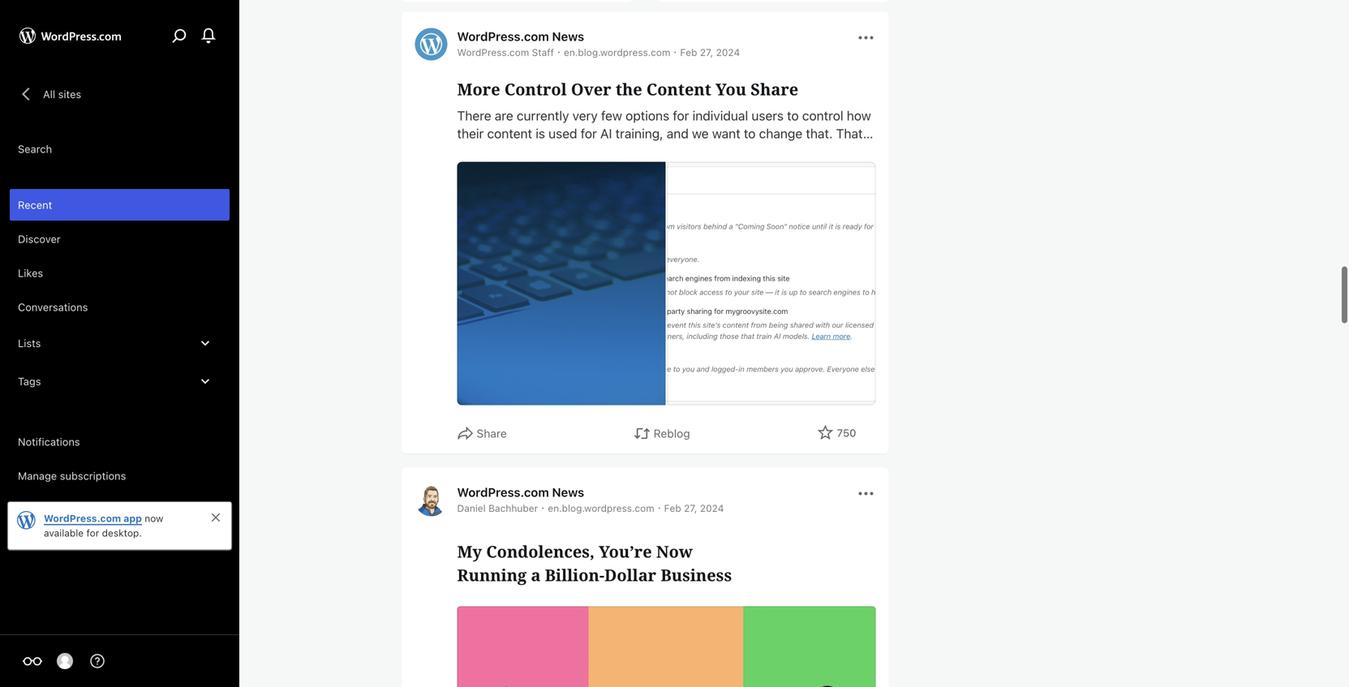 Task type: describe. For each thing, give the bounding box(es) containing it.
billion-
[[545, 564, 605, 586]]

reblog
[[654, 427, 690, 440]]

2024 for wordpress.com news daniel bachhuber · en.blog.wordpress.com · feb 27, 2024
[[700, 503, 724, 514]]

news for wordpress.com news wordpress.com staff · en.blog.wordpress.com · feb 27, 2024
[[552, 29, 584, 43]]

manage subscriptions
[[18, 470, 126, 482]]

my condolences, you're now running a billion-dollar business link
[[457, 540, 876, 587]]

all sites
[[43, 88, 81, 100]]

condolences,
[[486, 540, 595, 563]]

content
[[647, 78, 712, 100]]

discover
[[18, 233, 61, 245]]

· up 'now' on the bottom of page
[[658, 501, 661, 514]]

now
[[656, 540, 693, 563]]

reader image
[[23, 652, 42, 671]]

share button
[[457, 425, 507, 443]]

wordpress.com staff image
[[415, 28, 448, 60]]

feb 27, 2024 link for wordpress.com news wordpress.com staff · en.blog.wordpress.com · feb 27, 2024
[[680, 47, 740, 58]]

wordpress.com staff link
[[457, 47, 554, 58]]

my
[[457, 540, 482, 563]]

feb 27, 2024 link for wordpress.com news daniel bachhuber · en.blog.wordpress.com · feb 27, 2024
[[664, 503, 724, 514]]

keyboard_arrow_down image for tags
[[197, 373, 213, 390]]

bachhuber
[[489, 503, 538, 514]]

share inside button
[[477, 427, 507, 440]]

for
[[86, 528, 99, 539]]

wordpress.com app
[[44, 513, 142, 524]]

· up content
[[674, 44, 677, 58]]

likes
[[18, 267, 43, 279]]

app
[[124, 513, 142, 524]]

discover link
[[10, 223, 230, 255]]

en.blog.wordpress.com link for wordpress.com news daniel bachhuber · en.blog.wordpress.com · feb 27, 2024
[[548, 503, 655, 514]]

more
[[457, 78, 500, 100]]

business
[[661, 564, 732, 586]]

0 vertical spatial share
[[751, 78, 799, 100]]

running
[[457, 564, 527, 586]]

en.blog.wordpress.com for wordpress.com news wordpress.com staff · en.blog.wordpress.com · feb 27, 2024
[[564, 47, 671, 58]]

dismiss image
[[209, 511, 222, 524]]

available
[[44, 528, 84, 539]]

manage subscriptions link
[[10, 460, 230, 492]]

notifications link
[[10, 426, 230, 458]]

wordpress.com news link for wordpress.com news wordpress.com staff · en.blog.wordpress.com · feb 27, 2024
[[457, 29, 584, 43]]

· right staff
[[558, 44, 561, 58]]



Task type: locate. For each thing, give the bounding box(es) containing it.
feb
[[680, 47, 698, 58], [664, 503, 681, 514]]

0 horizontal spatial 27,
[[684, 503, 697, 514]]

feb inside wordpress.com news wordpress.com staff · en.blog.wordpress.com · feb 27, 2024
[[680, 47, 698, 58]]

2024 inside wordpress.com news wordpress.com staff · en.blog.wordpress.com · feb 27, 2024
[[716, 47, 740, 58]]

en.blog.wordpress.com link
[[564, 47, 671, 58], [548, 503, 655, 514]]

wordpress.com
[[457, 29, 549, 43], [457, 47, 529, 58], [457, 485, 549, 499], [44, 513, 121, 524]]

wordpress.com for wordpress.com news daniel bachhuber · en.blog.wordpress.com · feb 27, 2024
[[457, 485, 549, 499]]

2024 for wordpress.com news wordpress.com staff · en.blog.wordpress.com · feb 27, 2024
[[716, 47, 740, 58]]

2024 up business at the bottom of the page
[[700, 503, 724, 514]]

wordpress.com news link for wordpress.com news daniel bachhuber · en.blog.wordpress.com · feb 27, 2024
[[457, 485, 584, 499]]

keyboard_arrow_down image inside tags link
[[197, 373, 213, 390]]

news up condolences,
[[552, 485, 584, 499]]

now
[[145, 513, 163, 524]]

0 vertical spatial 2024
[[716, 47, 740, 58]]

0 horizontal spatial share
[[477, 427, 507, 440]]

0 vertical spatial news
[[552, 29, 584, 43]]

27, up content
[[700, 47, 714, 58]]

27, inside wordpress.com news daniel bachhuber · en.blog.wordpress.com · feb 27, 2024
[[684, 503, 697, 514]]

27, for wordpress.com news daniel bachhuber · en.blog.wordpress.com · feb 27, 2024
[[684, 503, 697, 514]]

conversations
[[18, 301, 88, 313]]

daniel bachhuber image
[[415, 484, 448, 516]]

tags link
[[10, 364, 230, 399]]

1 toggle menu image from the top
[[857, 28, 876, 47]]

my condolences, you're now running a billion-dollar business
[[457, 540, 732, 586]]

1 vertical spatial feb 27, 2024 link
[[664, 503, 724, 514]]

daniel
[[457, 503, 486, 514]]

1 vertical spatial share
[[477, 427, 507, 440]]

search
[[18, 143, 52, 155]]

lists
[[18, 337, 41, 349]]

2024 up 'you'
[[716, 47, 740, 58]]

reblog button
[[634, 425, 690, 443]]

1 vertical spatial en.blog.wordpress.com
[[548, 503, 655, 514]]

wordpress.com for wordpress.com app
[[44, 513, 121, 524]]

0 vertical spatial keyboard_arrow_down image
[[197, 335, 213, 351]]

1 vertical spatial feb
[[664, 503, 681, 514]]

2 wordpress.com news link from the top
[[457, 485, 584, 499]]

·
[[558, 44, 561, 58], [674, 44, 677, 58], [541, 501, 545, 514], [658, 501, 661, 514]]

lists link
[[10, 325, 230, 361]]

more control over the content you share
[[457, 78, 799, 100]]

en.blog.wordpress.com link for wordpress.com news wordpress.com staff · en.blog.wordpress.com · feb 27, 2024
[[564, 47, 671, 58]]

1 vertical spatial 2024
[[700, 503, 724, 514]]

share right 'you'
[[751, 78, 799, 100]]

toggle menu image
[[857, 28, 876, 47], [857, 484, 876, 503]]

likes link
[[10, 257, 230, 289]]

wordpress.com up more
[[457, 47, 529, 58]]

news up staff
[[552, 29, 584, 43]]

en.blog.wordpress.com inside wordpress.com news wordpress.com staff · en.blog.wordpress.com · feb 27, 2024
[[564, 47, 671, 58]]

keyboard_arrow_down image inside lists link
[[197, 335, 213, 351]]

en.blog.wordpress.com up the "you're"
[[548, 503, 655, 514]]

wordpress.com news link
[[457, 29, 584, 43], [457, 485, 584, 499]]

notifications
[[18, 436, 80, 448]]

· right bachhuber
[[541, 501, 545, 514]]

recent link
[[10, 189, 230, 221]]

feb up content
[[680, 47, 698, 58]]

en.blog.wordpress.com link up more control over the content you share
[[564, 47, 671, 58]]

you're
[[599, 540, 652, 563]]

conversations link
[[10, 291, 230, 323]]

en.blog.wordpress.com up more control over the content you share
[[564, 47, 671, 58]]

1 horizontal spatial 27,
[[700, 47, 714, 58]]

search link
[[10, 133, 230, 165]]

keyboard_arrow_down image for lists
[[197, 335, 213, 351]]

control
[[505, 78, 567, 100]]

0 vertical spatial 27,
[[700, 47, 714, 58]]

en.blog.wordpress.com
[[564, 47, 671, 58], [548, 503, 655, 514]]

feb for wordpress.com news wordpress.com staff · en.blog.wordpress.com · feb 27, 2024
[[680, 47, 698, 58]]

en.blog.wordpress.com link up the "you're"
[[548, 503, 655, 514]]

keyboard_arrow_down image
[[197, 335, 213, 351], [197, 373, 213, 390]]

1 vertical spatial news
[[552, 485, 584, 499]]

2024 inside wordpress.com news daniel bachhuber · en.blog.wordpress.com · feb 27, 2024
[[700, 503, 724, 514]]

1 horizontal spatial share
[[751, 78, 799, 100]]

news
[[552, 29, 584, 43], [552, 485, 584, 499]]

feb for wordpress.com news daniel bachhuber · en.blog.wordpress.com · feb 27, 2024
[[664, 503, 681, 514]]

0 vertical spatial en.blog.wordpress.com
[[564, 47, 671, 58]]

news inside wordpress.com news wordpress.com staff · en.blog.wordpress.com · feb 27, 2024
[[552, 29, 584, 43]]

wordpress.com news link up bachhuber
[[457, 485, 584, 499]]

en.blog.wordpress.com for wordpress.com news daniel bachhuber · en.blog.wordpress.com · feb 27, 2024
[[548, 503, 655, 514]]

1 vertical spatial toggle menu image
[[857, 484, 876, 503]]

manage
[[18, 470, 57, 482]]

share up daniel bachhuber link
[[477, 427, 507, 440]]

you
[[716, 78, 747, 100]]

750 button
[[818, 424, 857, 443]]

wordpress.com news wordpress.com staff · en.blog.wordpress.com · feb 27, 2024
[[457, 29, 740, 58]]

2 keyboard_arrow_down image from the top
[[197, 373, 213, 390]]

2 news from the top
[[552, 485, 584, 499]]

the
[[616, 78, 643, 100]]

feb inside wordpress.com news daniel bachhuber · en.blog.wordpress.com · feb 27, 2024
[[664, 503, 681, 514]]

27, up 'now' on the bottom of page
[[684, 503, 697, 514]]

subscriptions
[[60, 470, 126, 482]]

staff
[[532, 47, 554, 58]]

wordpress.com up for
[[44, 513, 121, 524]]

share
[[751, 78, 799, 100], [477, 427, 507, 440]]

750
[[837, 427, 857, 439]]

wordpress.com for wordpress.com news wordpress.com staff · en.blog.wordpress.com · feb 27, 2024
[[457, 29, 549, 43]]

0 vertical spatial feb
[[680, 47, 698, 58]]

wordpress.com news link up wordpress.com staff link
[[457, 29, 584, 43]]

1 vertical spatial 27,
[[684, 503, 697, 514]]

news inside wordpress.com news daniel bachhuber · en.blog.wordpress.com · feb 27, 2024
[[552, 485, 584, 499]]

sites
[[58, 88, 81, 100]]

en.blog.wordpress.com inside wordpress.com news daniel bachhuber · en.blog.wordpress.com · feb 27, 2024
[[548, 503, 655, 514]]

now available for desktop.
[[44, 513, 163, 539]]

wordpress.com up daniel bachhuber link
[[457, 485, 549, 499]]

1 vertical spatial wordpress.com news link
[[457, 485, 584, 499]]

feb up 'now' on the bottom of page
[[664, 503, 681, 514]]

1 vertical spatial keyboard_arrow_down image
[[197, 373, 213, 390]]

toggle menu image for wordpress.com news daniel bachhuber · en.blog.wordpress.com · feb 27, 2024
[[857, 484, 876, 503]]

27, inside wordpress.com news wordpress.com staff · en.blog.wordpress.com · feb 27, 2024
[[700, 47, 714, 58]]

0 vertical spatial wordpress.com news link
[[457, 29, 584, 43]]

desktop.
[[102, 528, 142, 539]]

feb 27, 2024 link up 'you'
[[680, 47, 740, 58]]

1 news from the top
[[552, 29, 584, 43]]

1 wordpress.com news link from the top
[[457, 29, 584, 43]]

daniel bachhuber link
[[457, 503, 538, 514]]

more control over the content you share link
[[457, 77, 876, 101]]

feb 27, 2024 link
[[680, 47, 740, 58], [664, 503, 724, 514]]

wordpress.com news daniel bachhuber · en.blog.wordpress.com · feb 27, 2024
[[457, 485, 724, 514]]

a
[[531, 564, 541, 586]]

feb 27, 2024 link up 'now' on the bottom of page
[[664, 503, 724, 514]]

2024
[[716, 47, 740, 58], [700, 503, 724, 514]]

0 vertical spatial en.blog.wordpress.com link
[[564, 47, 671, 58]]

27, for wordpress.com news wordpress.com staff · en.blog.wordpress.com · feb 27, 2024
[[700, 47, 714, 58]]

tags
[[18, 375, 41, 388]]

greg robinson image
[[57, 653, 73, 670]]

over
[[571, 78, 612, 100]]

toggle menu image for wordpress.com news wordpress.com staff · en.blog.wordpress.com · feb 27, 2024
[[857, 28, 876, 47]]

recent
[[18, 199, 52, 211]]

all sites link
[[10, 77, 89, 111]]

1 keyboard_arrow_down image from the top
[[197, 335, 213, 351]]

news for wordpress.com news daniel bachhuber · en.blog.wordpress.com · feb 27, 2024
[[552, 485, 584, 499]]

0 vertical spatial feb 27, 2024 link
[[680, 47, 740, 58]]

2 toggle menu image from the top
[[857, 484, 876, 503]]

all
[[43, 88, 55, 100]]

wordpress.com inside wordpress.com news daniel bachhuber · en.blog.wordpress.com · feb 27, 2024
[[457, 485, 549, 499]]

dollar
[[605, 564, 657, 586]]

0 vertical spatial toggle menu image
[[857, 28, 876, 47]]

1 vertical spatial en.blog.wordpress.com link
[[548, 503, 655, 514]]

27,
[[700, 47, 714, 58], [684, 503, 697, 514]]

wordpress.com up wordpress.com staff link
[[457, 29, 549, 43]]



Task type: vqa. For each thing, say whether or not it's contained in the screenshot.
first TOGGLE MENU icon
yes



